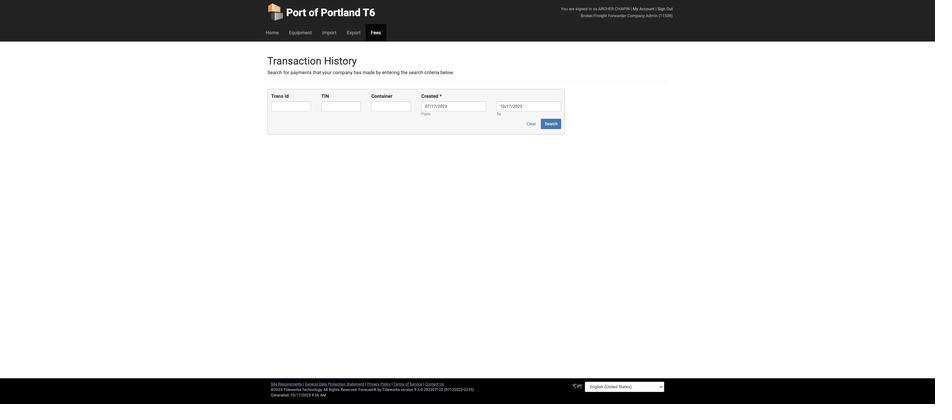 Task type: locate. For each thing, give the bounding box(es) containing it.
fees
[[371, 30, 381, 35]]

export button
[[342, 24, 366, 41]]

policy
[[381, 383, 391, 387]]

(07122023-
[[445, 388, 464, 393]]

0 horizontal spatial of
[[309, 7, 319, 19]]

MM/dd/yyyy text field
[[497, 102, 562, 112]]

admin
[[646, 13, 658, 18]]

search right clear at right
[[545, 122, 558, 127]]

archer
[[599, 7, 614, 11]]

version
[[401, 388, 414, 393]]

data
[[319, 383, 327, 387]]

|
[[631, 7, 632, 11], [656, 7, 657, 11], [303, 383, 304, 387], [365, 383, 366, 387], [392, 383, 393, 387], [424, 383, 425, 387]]

0 vertical spatial search
[[268, 70, 282, 75]]

of right port
[[309, 7, 319, 19]]

the
[[401, 70, 408, 75]]

rights
[[329, 388, 340, 393]]

to
[[497, 112, 501, 117]]

tin
[[322, 94, 329, 99]]

sign out link
[[658, 7, 674, 11]]

search left for
[[268, 70, 282, 75]]

| left the sign
[[656, 7, 657, 11]]

in
[[589, 7, 592, 11]]

contact
[[426, 383, 439, 387]]

home
[[266, 30, 279, 35]]

of
[[309, 7, 319, 19], [406, 383, 409, 387]]

(11508)
[[659, 13, 674, 18]]

9:56
[[312, 394, 319, 398]]

trans
[[271, 94, 284, 99]]

us
[[440, 383, 444, 387]]

statement
[[347, 383, 365, 387]]

0 vertical spatial by
[[376, 70, 381, 75]]

search
[[268, 70, 282, 75], [545, 122, 558, 127]]

has
[[354, 70, 362, 75]]

all
[[324, 388, 328, 393]]

search button
[[542, 119, 562, 129]]

import button
[[317, 24, 342, 41]]

privacy policy link
[[367, 383, 391, 387]]

clear
[[527, 122, 537, 127]]

by down privacy policy link
[[378, 388, 382, 393]]

port
[[287, 7, 306, 19]]

by right made
[[376, 70, 381, 75]]

for
[[284, 70, 290, 75]]

general
[[305, 383, 318, 387]]

1 vertical spatial search
[[545, 122, 558, 127]]

entering
[[382, 70, 400, 75]]

terms of service link
[[394, 383, 423, 387]]

generated:
[[271, 394, 290, 398]]

| left my
[[631, 7, 632, 11]]

id
[[285, 94, 289, 99]]

broker/freight
[[581, 13, 608, 18]]

forecast®
[[359, 388, 377, 393]]

| up 9.5.0.202307122
[[424, 383, 425, 387]]

home button
[[261, 24, 284, 41]]

criteria
[[425, 70, 440, 75]]

requirements
[[279, 383, 302, 387]]

transaction history search for payments that your company has made by entering the search criteria below.
[[268, 55, 455, 75]]

©2023 tideworks
[[271, 388, 301, 393]]

0 horizontal spatial search
[[268, 70, 282, 75]]

search inside search button
[[545, 122, 558, 127]]

that
[[313, 70, 321, 75]]

Container text field
[[372, 102, 411, 112]]

1 horizontal spatial search
[[545, 122, 558, 127]]

of up the version
[[406, 383, 409, 387]]

1 horizontal spatial of
[[406, 383, 409, 387]]

TIN text field
[[322, 102, 361, 112]]

tideworks
[[383, 388, 400, 393]]

1 vertical spatial of
[[406, 383, 409, 387]]

history
[[324, 55, 357, 67]]

1 vertical spatial by
[[378, 388, 382, 393]]

port of portland t6
[[287, 7, 376, 19]]

equipment
[[289, 30, 312, 35]]

privacy
[[367, 383, 380, 387]]

my
[[633, 7, 639, 11]]

your
[[323, 70, 332, 75]]

10/17/2023
[[291, 394, 311, 398]]

by
[[376, 70, 381, 75], [378, 388, 382, 393]]

signed
[[576, 7, 588, 11]]

are
[[569, 7, 575, 11]]



Task type: vqa. For each thing, say whether or not it's contained in the screenshot.
account?
no



Task type: describe. For each thing, give the bounding box(es) containing it.
service
[[410, 383, 423, 387]]

by inside transaction history search for payments that your company has made by entering the search criteria below.
[[376, 70, 381, 75]]

import
[[322, 30, 337, 35]]

you
[[561, 7, 568, 11]]

terms
[[394, 383, 405, 387]]

trans id
[[271, 94, 289, 99]]

| up tideworks
[[392, 383, 393, 387]]

search
[[409, 70, 424, 75]]

equipment button
[[284, 24, 317, 41]]

below.
[[441, 70, 455, 75]]

company
[[628, 13, 645, 18]]

contact us link
[[426, 383, 444, 387]]

by inside site requirements | general data protection statement | privacy policy | terms of service | contact us ©2023 tideworks technology. all rights reserved. forecast® by tideworks version 9.5.0.202307122 (07122023-2235) generated: 10/17/2023 9:56 am
[[378, 388, 382, 393]]

am
[[320, 394, 326, 398]]

0 vertical spatial of
[[309, 7, 319, 19]]

from
[[422, 112, 431, 117]]

clear button
[[523, 119, 540, 129]]

Trans Id text field
[[271, 102, 311, 112]]

created *
[[422, 94, 442, 99]]

port of portland t6 link
[[268, 0, 376, 24]]

general data protection statement link
[[305, 383, 365, 387]]

9.5.0.202307122
[[415, 388, 444, 393]]

created
[[422, 94, 439, 99]]

out
[[667, 7, 674, 11]]

my account link
[[633, 7, 655, 11]]

*
[[440, 94, 442, 99]]

| left general
[[303, 383, 304, 387]]

of inside site requirements | general data protection statement | privacy policy | terms of service | contact us ©2023 tideworks technology. all rights reserved. forecast® by tideworks version 9.5.0.202307122 (07122023-2235) generated: 10/17/2023 9:56 am
[[406, 383, 409, 387]]

forwarder
[[609, 13, 627, 18]]

you are signed in as archer chapin | my account | sign out broker/freight forwarder company admin (11508)
[[561, 7, 674, 18]]

chapin
[[615, 7, 630, 11]]

fees button
[[366, 24, 387, 41]]

protection
[[328, 383, 346, 387]]

reserved.
[[341, 388, 358, 393]]

as
[[594, 7, 598, 11]]

site requirements link
[[271, 383, 302, 387]]

transaction
[[268, 55, 322, 67]]

sign
[[658, 7, 666, 11]]

made
[[363, 70, 375, 75]]

portland
[[321, 7, 361, 19]]

payments
[[291, 70, 312, 75]]

technology.
[[302, 388, 323, 393]]

search inside transaction history search for payments that your company has made by entering the search criteria below.
[[268, 70, 282, 75]]

site
[[271, 383, 278, 387]]

company
[[333, 70, 353, 75]]

t6
[[363, 7, 376, 19]]

site requirements | general data protection statement | privacy policy | terms of service | contact us ©2023 tideworks technology. all rights reserved. forecast® by tideworks version 9.5.0.202307122 (07122023-2235) generated: 10/17/2023 9:56 am
[[271, 383, 474, 398]]

account
[[640, 7, 655, 11]]

container
[[372, 94, 393, 99]]

| up forecast®
[[365, 383, 366, 387]]

export
[[347, 30, 361, 35]]

2235)
[[464, 388, 474, 393]]

Created * text field
[[422, 102, 487, 112]]



